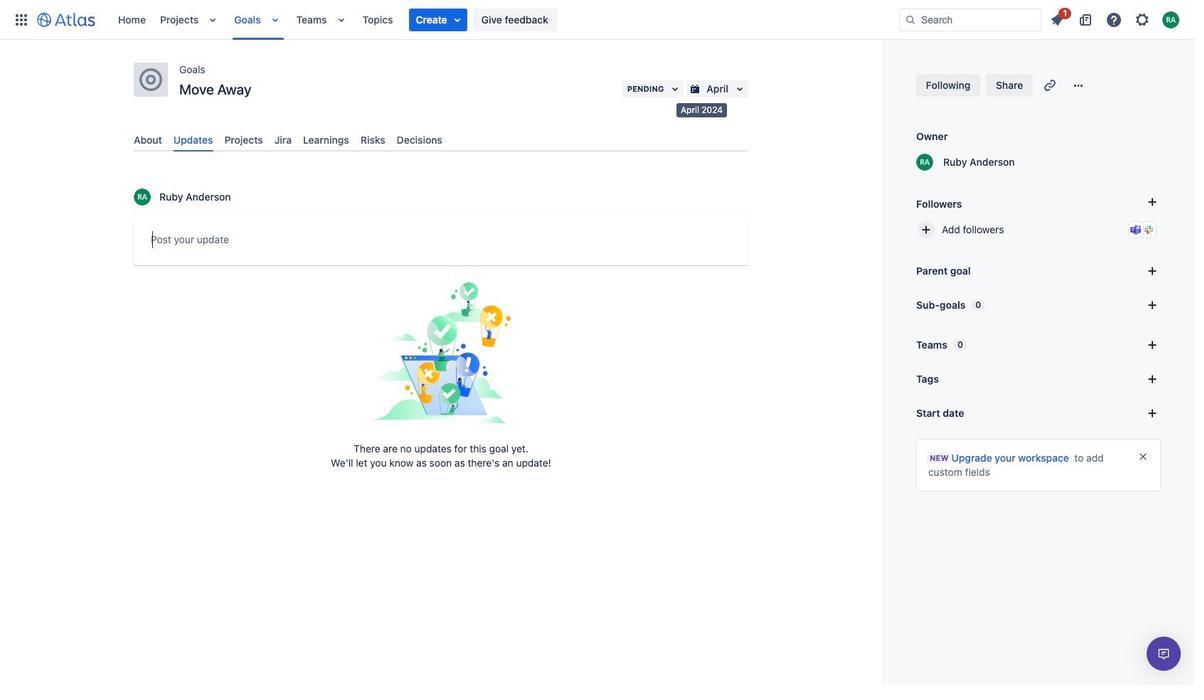 Task type: locate. For each thing, give the bounding box(es) containing it.
search image
[[905, 14, 916, 25]]

Search field
[[899, 8, 1042, 31]]

top element
[[9, 0, 899, 39]]

Main content area, start typing to enter text. text field
[[151, 231, 731, 253]]

tooltip
[[677, 103, 727, 117]]

banner
[[0, 0, 1195, 40]]

notifications image
[[1049, 11, 1066, 28]]

tab list
[[128, 128, 754, 152]]

set start date image
[[1144, 405, 1161, 422]]

list item
[[1044, 5, 1071, 31], [409, 8, 467, 31]]

more icon image
[[1070, 77, 1087, 94]]

list
[[111, 0, 899, 39], [1044, 5, 1187, 31]]

help image
[[1106, 11, 1123, 28]]

1 horizontal spatial list item
[[1044, 5, 1071, 31]]

None search field
[[899, 8, 1042, 31]]

0 horizontal spatial list item
[[409, 8, 467, 31]]

open intercom messenger image
[[1155, 645, 1172, 662]]

1 horizontal spatial list
[[1044, 5, 1187, 31]]

settings image
[[1134, 11, 1151, 28]]



Task type: vqa. For each thing, say whether or not it's contained in the screenshot.
'MSTeams logo showing  channels are connected to this project'
no



Task type: describe. For each thing, give the bounding box(es) containing it.
slack logo showing nan channels are connected to this goal image
[[1143, 224, 1155, 235]]

0 horizontal spatial list
[[111, 0, 899, 39]]

list item inside the top element
[[409, 8, 467, 31]]

msteams logo showing  channels are connected to this goal image
[[1130, 224, 1142, 235]]

account image
[[1162, 11, 1180, 28]]

close banner image
[[1138, 451, 1149, 462]]

switch to... image
[[13, 11, 30, 28]]

add team image
[[1144, 337, 1161, 354]]

add a follower image
[[1144, 194, 1161, 211]]

goal icon image
[[139, 68, 162, 91]]

add follower image
[[918, 221, 935, 238]]

add tag image
[[1144, 371, 1161, 388]]



